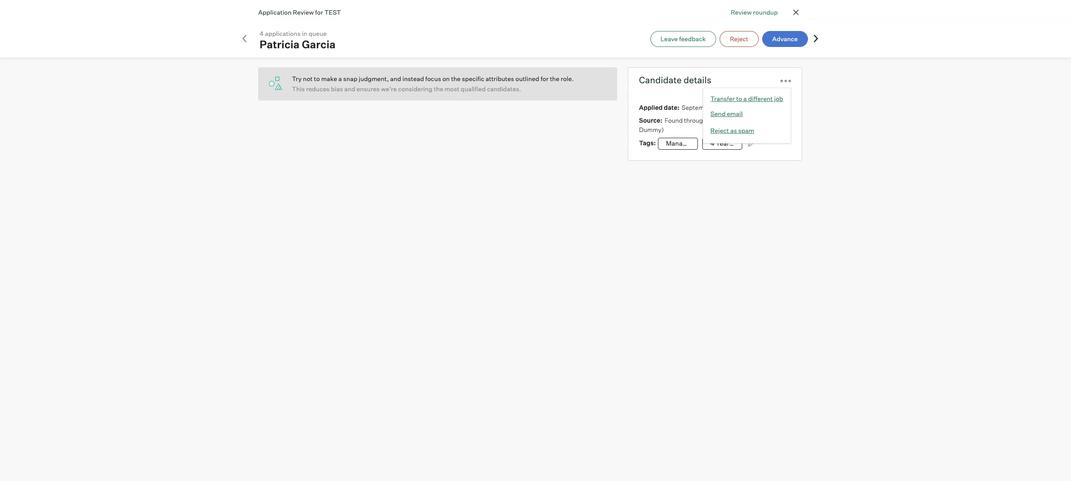 Task type: vqa. For each thing, say whether or not it's contained in the screenshot.
reduces
yes



Task type: locate. For each thing, give the bounding box(es) containing it.
reject for reject as spam
[[710, 127, 729, 134]]

0 horizontal spatial review
[[293, 9, 314, 16]]

0 vertical spatial and
[[390, 75, 401, 83]]

reject down job on the right
[[710, 127, 729, 134]]

tags:
[[639, 139, 656, 147]]

not
[[303, 75, 313, 83]]

1 vertical spatial a
[[743, 95, 747, 102]]

try
[[292, 75, 302, 83]]

(test
[[772, 117, 786, 124]]

advance button
[[762, 31, 808, 47]]

0 vertical spatial for
[[315, 9, 323, 16]]

ensures
[[357, 85, 380, 93]]

the up most
[[451, 75, 461, 83]]

on
[[442, 75, 450, 83], [741, 117, 749, 124]]

in
[[302, 30, 307, 37]]

transfer to a different job
[[710, 95, 783, 102]]

0 horizontal spatial for
[[315, 9, 323, 16]]

dummy)
[[639, 126, 664, 134]]

1 horizontal spatial to
[[736, 95, 742, 102]]

and
[[390, 75, 401, 83], [344, 85, 355, 93]]

review up in
[[293, 9, 314, 16]]

a left snap
[[338, 75, 342, 83]]

close image
[[791, 7, 801, 18]]

reject for reject
[[730, 35, 748, 42]]

0 horizontal spatial on
[[442, 75, 450, 83]]

to up '2023'
[[736, 95, 742, 102]]

for left test
[[315, 9, 323, 16]]

reject
[[730, 35, 748, 42], [710, 127, 729, 134]]

0 vertical spatial reject
[[730, 35, 748, 42]]

the left the 'role.' at the right
[[550, 75, 559, 83]]

to
[[314, 75, 320, 83], [736, 95, 742, 102]]

1 vertical spatial to
[[736, 95, 742, 102]]

2023
[[724, 104, 739, 111]]

applied
[[639, 104, 663, 111]]

as
[[730, 127, 737, 134]]

1 vertical spatial for
[[541, 75, 549, 83]]

found through job search on google (test dummy)
[[639, 117, 786, 134]]

1 vertical spatial reject
[[710, 127, 729, 134]]

source:
[[639, 117, 662, 124]]

1 vertical spatial and
[[344, 85, 355, 93]]

and up we're
[[390, 75, 401, 83]]

1 horizontal spatial on
[[741, 117, 749, 124]]

patricia garcia link
[[260, 37, 336, 51]]

the down focus at top left
[[434, 85, 443, 93]]

test
[[324, 9, 341, 16]]

and down snap
[[344, 85, 355, 93]]

a left "different"
[[743, 95, 747, 102]]

1 horizontal spatial review
[[731, 8, 752, 16]]

1 horizontal spatial reject
[[730, 35, 748, 42]]

applied date: september 18, 2023
[[639, 104, 739, 111]]

bias
[[331, 85, 343, 93]]

0 vertical spatial a
[[338, 75, 342, 83]]

1 horizontal spatial for
[[541, 75, 549, 83]]

make
[[321, 75, 337, 83]]

role.
[[561, 75, 574, 83]]

0 horizontal spatial to
[[314, 75, 320, 83]]

review roundup link
[[731, 8, 778, 17]]

for
[[315, 9, 323, 16], [541, 75, 549, 83]]

send
[[710, 110, 726, 118]]

0 vertical spatial to
[[314, 75, 320, 83]]

on up most
[[442, 75, 450, 83]]

next image
[[811, 34, 820, 43]]

0 horizontal spatial and
[[344, 85, 355, 93]]

the
[[451, 75, 461, 83], [550, 75, 559, 83], [434, 85, 443, 93]]

to inside try not to make a snap judgment, and instead focus on the specific attributes outlined for the role. this reduces bias and ensures we're considering the most qualified candidates.
[[314, 75, 320, 83]]

candidate
[[639, 75, 682, 86]]

reject inside button
[[730, 35, 748, 42]]

for right outlined
[[541, 75, 549, 83]]

send email
[[710, 110, 743, 118]]

through
[[684, 117, 707, 124]]

a inside try not to make a snap judgment, and instead focus on the specific attributes outlined for the role. this reduces bias and ensures we're considering the most qualified candidates.
[[338, 75, 342, 83]]

review left roundup
[[731, 8, 752, 16]]

1 horizontal spatial a
[[743, 95, 747, 102]]

a
[[338, 75, 342, 83], [743, 95, 747, 102]]

review
[[731, 8, 752, 16], [293, 9, 314, 16]]

application review for test
[[258, 9, 341, 16]]

to right not at the top of the page
[[314, 75, 320, 83]]

transfer
[[710, 95, 735, 102]]

leave feedback
[[661, 35, 706, 42]]

reject down review roundup link
[[730, 35, 748, 42]]

search
[[720, 117, 740, 124]]

feedback
[[679, 35, 706, 42]]

0 horizontal spatial a
[[338, 75, 342, 83]]

reject button
[[720, 31, 758, 47]]

1 vertical spatial on
[[741, 117, 749, 124]]

google
[[750, 117, 770, 124]]

1 review from the left
[[731, 8, 752, 16]]

0 vertical spatial on
[[442, 75, 450, 83]]

on inside found through job search on google (test dummy)
[[741, 117, 749, 124]]

snap
[[343, 75, 357, 83]]

most
[[445, 85, 459, 93]]

0 horizontal spatial reject
[[710, 127, 729, 134]]

advance
[[772, 35, 798, 42]]

date:
[[664, 104, 679, 111]]

on up spam
[[741, 117, 749, 124]]



Task type: describe. For each thing, give the bounding box(es) containing it.
patricia
[[260, 37, 300, 51]]

2 review from the left
[[293, 9, 314, 16]]

applications
[[265, 30, 301, 37]]

4
[[260, 30, 264, 37]]

reject as spam link
[[710, 125, 783, 137]]

found
[[665, 117, 683, 124]]

previous element
[[240, 34, 249, 44]]

on inside try not to make a snap judgment, and instead focus on the specific attributes outlined for the role. this reduces bias and ensures we're considering the most qualified candidates.
[[442, 75, 450, 83]]

focus
[[425, 75, 441, 83]]

0 horizontal spatial the
[[434, 85, 443, 93]]

for inside try not to make a snap judgment, and instead focus on the specific attributes outlined for the role. this reduces bias and ensures we're considering the most qualified candidates.
[[541, 75, 549, 83]]

try not to make a snap judgment, and instead focus on the specific attributes outlined for the role. this reduces bias and ensures we're considering the most qualified candidates.
[[292, 75, 574, 93]]

next element
[[811, 34, 820, 44]]

reduces
[[306, 85, 330, 93]]

qualified
[[461, 85, 486, 93]]

we're
[[381, 85, 397, 93]]

specific
[[462, 75, 484, 83]]

spam
[[738, 127, 754, 134]]

send email link
[[710, 108, 783, 120]]

leave feedback button
[[650, 31, 716, 47]]

judgment,
[[359, 75, 389, 83]]

candidate details
[[639, 75, 711, 86]]

candidate actions element
[[780, 72, 791, 88]]

job
[[708, 117, 719, 124]]

1 horizontal spatial and
[[390, 75, 401, 83]]

candidate actions image
[[780, 80, 791, 83]]

application
[[258, 9, 292, 16]]

details
[[684, 75, 711, 86]]

september
[[682, 104, 713, 111]]

transfer to a different job link
[[710, 95, 783, 103]]

roundup
[[753, 8, 778, 16]]

reject as spam
[[710, 127, 754, 134]]

candidates.
[[487, 85, 521, 93]]

add a candidate tag image
[[748, 140, 755, 147]]

this
[[292, 85, 305, 93]]

leave
[[661, 35, 678, 42]]

outlined
[[515, 75, 539, 83]]

instead
[[402, 75, 424, 83]]

4 applications in queue patricia garcia
[[260, 30, 336, 51]]

different
[[748, 95, 773, 102]]

job
[[774, 95, 783, 102]]

1 horizontal spatial the
[[451, 75, 461, 83]]

management
[[666, 140, 706, 148]]

attributes
[[486, 75, 514, 83]]

18,
[[715, 104, 723, 111]]

review roundup
[[731, 8, 778, 16]]

queue
[[309, 30, 327, 37]]

2 horizontal spatial the
[[550, 75, 559, 83]]

email
[[727, 110, 743, 118]]

garcia
[[302, 37, 336, 51]]

considering
[[398, 85, 432, 93]]



